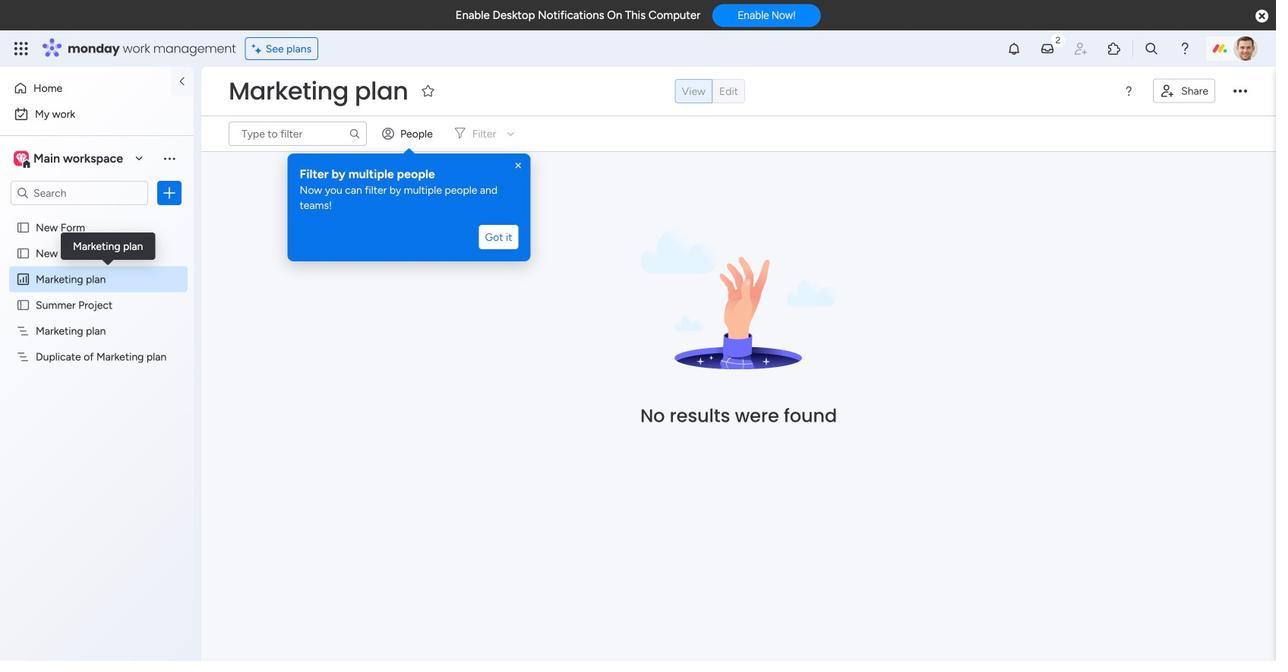 Task type: vqa. For each thing, say whether or not it's contained in the screenshot.
the notifications IMAGE
yes



Task type: describe. For each thing, give the bounding box(es) containing it.
no results image
[[641, 228, 838, 400]]

more options image
[[1234, 84, 1248, 98]]

close image
[[513, 160, 525, 172]]

share image
[[1161, 83, 1176, 98]]

dapulse close image
[[1256, 9, 1269, 24]]

monday marketplace image
[[1107, 41, 1123, 56]]

help image
[[1178, 41, 1193, 56]]

menu image
[[1123, 85, 1136, 97]]

Search in workspace field
[[32, 184, 127, 202]]

search image
[[349, 128, 361, 140]]

see plans image
[[252, 40, 266, 57]]



Task type: locate. For each thing, give the bounding box(es) containing it.
banner
[[201, 67, 1277, 152]]

2 vertical spatial option
[[0, 214, 194, 217]]

0 vertical spatial option
[[9, 76, 162, 100]]

notifications image
[[1007, 41, 1022, 56]]

public board image
[[16, 220, 30, 235], [16, 246, 30, 261], [16, 298, 30, 312]]

2 image
[[1052, 31, 1066, 48]]

menu image
[[162, 151, 177, 166]]

list box
[[0, 212, 194, 575]]

0 vertical spatial public board image
[[16, 220, 30, 235]]

None search field
[[229, 122, 367, 146]]

None field
[[225, 75, 412, 107]]

display modes group
[[675, 79, 746, 103]]

3 public board image from the top
[[16, 298, 30, 312]]

2 vertical spatial public board image
[[16, 298, 30, 312]]

1 public board image from the top
[[16, 220, 30, 235]]

1 vertical spatial public board image
[[16, 246, 30, 261]]

select product image
[[14, 41, 29, 56]]

heading
[[300, 166, 519, 182]]

public dashboard image
[[16, 272, 30, 286]]

workspace selection element
[[11, 132, 131, 185]]

options image
[[162, 185, 177, 201]]

add to favorites image
[[421, 83, 436, 98]]

arrow down image
[[502, 125, 520, 143]]

Filter dashboard by text search field
[[229, 122, 367, 146]]

update feed image
[[1041, 41, 1056, 56]]

search everything image
[[1145, 41, 1160, 56]]

terry turtle image
[[1234, 36, 1259, 61]]

1 vertical spatial option
[[9, 102, 185, 126]]

option
[[9, 76, 162, 100], [9, 102, 185, 126], [0, 214, 194, 217]]

2 public board image from the top
[[16, 246, 30, 261]]



